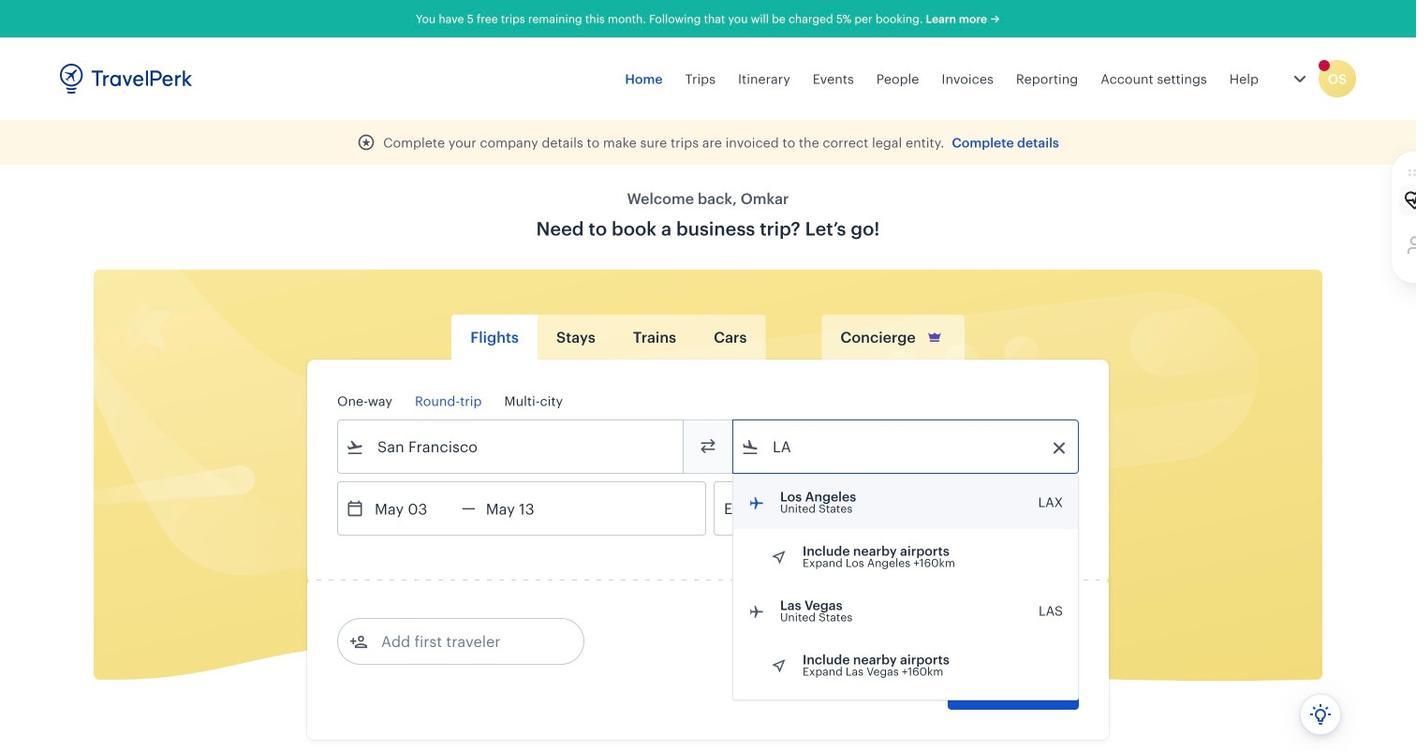 Task type: locate. For each thing, give the bounding box(es) containing it.
Return text field
[[476, 482, 573, 535]]

Depart text field
[[364, 482, 462, 535]]



Task type: describe. For each thing, give the bounding box(es) containing it.
Add first traveler search field
[[368, 627, 563, 657]]

From search field
[[364, 432, 658, 462]]

To search field
[[760, 432, 1054, 462]]



